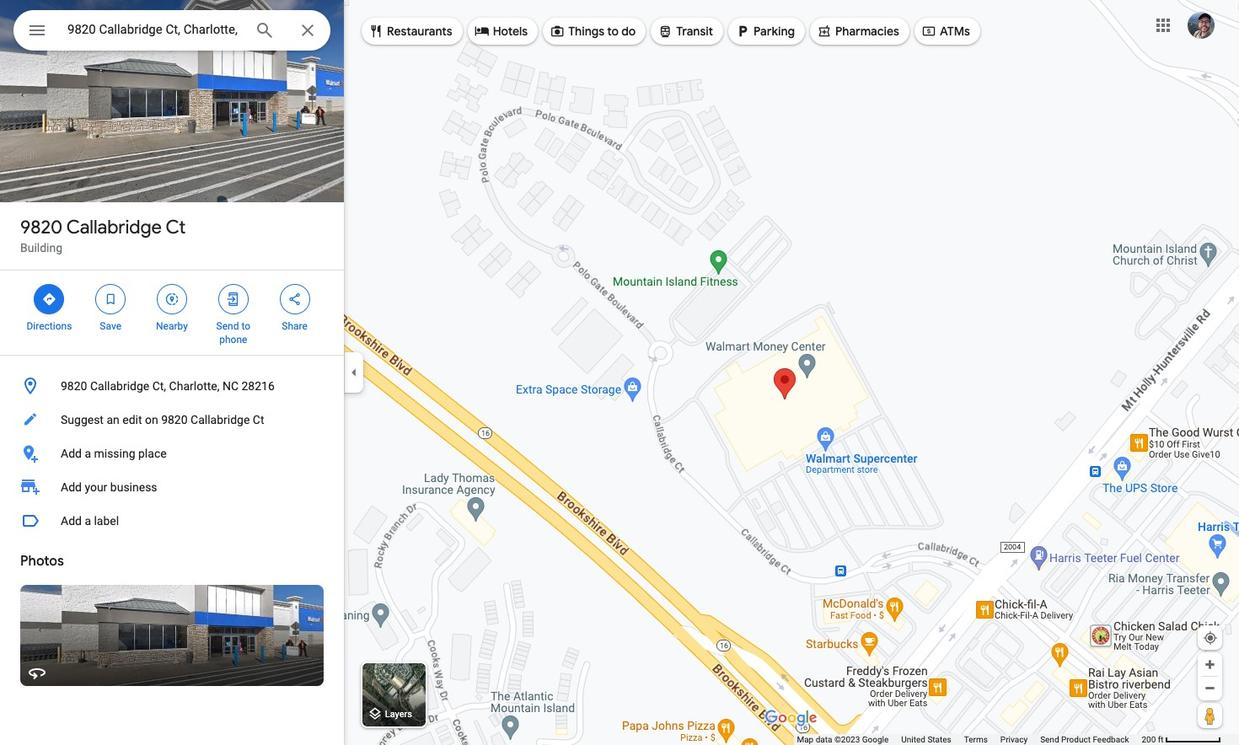 Task type: locate. For each thing, give the bounding box(es) containing it.
product
[[1061, 735, 1091, 744]]

add inside button
[[61, 447, 82, 460]]

9820 inside button
[[61, 379, 87, 393]]

send inside button
[[1040, 735, 1059, 744]]

2 add from the top
[[61, 480, 82, 494]]

ct inside 9820 callabridge ct building
[[166, 216, 186, 239]]

©2023
[[834, 735, 860, 744]]

callabridge up 
[[66, 216, 162, 239]]

2 vertical spatial callabridge
[[191, 413, 250, 427]]

9820 for ct
[[20, 216, 62, 239]]

200 ft
[[1142, 735, 1164, 744]]

a left missing at the bottom of page
[[85, 447, 91, 460]]

privacy button
[[1000, 734, 1028, 745]]

 restaurants
[[368, 22, 452, 40]]

callabridge inside button
[[90, 379, 149, 393]]

none field inside 9820 callabridge ct, charlotte, nc 28216 'field'
[[67, 19, 241, 40]]

footer containing map data ©2023 google
[[797, 734, 1142, 745]]

add
[[61, 447, 82, 460], [61, 480, 82, 494], [61, 514, 82, 528]]

ct
[[166, 216, 186, 239], [253, 413, 264, 427]]

2 vertical spatial 9820
[[161, 413, 188, 427]]

share
[[282, 320, 308, 332]]

add for add a missing place
[[61, 447, 82, 460]]

a inside button
[[85, 447, 91, 460]]

your
[[85, 480, 107, 494]]


[[103, 290, 118, 309]]

add a missing place button
[[0, 437, 344, 470]]

1 horizontal spatial ct
[[253, 413, 264, 427]]

add a label
[[61, 514, 119, 528]]

 parking
[[735, 22, 795, 40]]

zoom in image
[[1204, 658, 1216, 671]]

9820 inside 9820 callabridge ct building
[[20, 216, 62, 239]]

to up phone
[[241, 320, 250, 332]]

9820 callabridge ct building
[[20, 216, 186, 255]]

0 vertical spatial ct
[[166, 216, 186, 239]]

a
[[85, 447, 91, 460], [85, 514, 91, 528]]

send up phone
[[216, 320, 239, 332]]

0 vertical spatial 9820
[[20, 216, 62, 239]]

add for add your business
[[61, 480, 82, 494]]

map data ©2023 google
[[797, 735, 889, 744]]


[[164, 290, 180, 309]]

 search field
[[13, 10, 330, 54]]

send
[[216, 320, 239, 332], [1040, 735, 1059, 744]]

add a label button
[[0, 504, 344, 538]]

restaurants
[[387, 24, 452, 39]]

200 ft button
[[1142, 735, 1221, 744]]

1 vertical spatial callabridge
[[90, 379, 149, 393]]

footer inside google maps element
[[797, 734, 1142, 745]]

map
[[797, 735, 814, 744]]

2 a from the top
[[85, 514, 91, 528]]

0 vertical spatial callabridge
[[66, 216, 162, 239]]

1 vertical spatial 9820
[[61, 379, 87, 393]]

0 horizontal spatial send
[[216, 320, 239, 332]]

to left do
[[607, 24, 619, 39]]

1 vertical spatial a
[[85, 514, 91, 528]]

edit
[[122, 413, 142, 427]]

send to phone
[[216, 320, 250, 346]]

1 horizontal spatial to
[[607, 24, 619, 39]]

google account: cj baylor  
(christian.baylor@adept.ai) image
[[1188, 11, 1215, 38]]

send product feedback button
[[1040, 734, 1129, 745]]

9820 right on
[[161, 413, 188, 427]]

9820 inside "button"
[[161, 413, 188, 427]]

0 horizontal spatial to
[[241, 320, 250, 332]]

1 a from the top
[[85, 447, 91, 460]]

missing
[[94, 447, 135, 460]]

ct down 28216
[[253, 413, 264, 427]]

callabridge
[[66, 216, 162, 239], [90, 379, 149, 393], [191, 413, 250, 427]]

actions for 9820 callabridge ct region
[[0, 271, 344, 355]]

hotels
[[493, 24, 528, 39]]

0 vertical spatial a
[[85, 447, 91, 460]]

place
[[138, 447, 167, 460]]

callabridge for ct
[[66, 216, 162, 239]]

send inside send to phone
[[216, 320, 239, 332]]

callabridge up an
[[90, 379, 149, 393]]

9820 up suggest
[[61, 379, 87, 393]]


[[735, 22, 750, 40]]

feedback
[[1093, 735, 1129, 744]]

1 vertical spatial send
[[1040, 735, 1059, 744]]

send product feedback
[[1040, 735, 1129, 744]]


[[550, 22, 565, 40]]

9820 up building
[[20, 216, 62, 239]]

28216
[[241, 379, 275, 393]]

1 vertical spatial to
[[241, 320, 250, 332]]

 hotels
[[474, 22, 528, 40]]

add left label
[[61, 514, 82, 528]]

send for send to phone
[[216, 320, 239, 332]]

add your business link
[[0, 470, 344, 504]]

to
[[607, 24, 619, 39], [241, 320, 250, 332]]


[[474, 22, 489, 40]]


[[921, 22, 936, 40]]

footer
[[797, 734, 1142, 745]]

0 horizontal spatial ct
[[166, 216, 186, 239]]

data
[[816, 735, 832, 744]]

 pharmacies
[[817, 22, 899, 40]]

add a missing place
[[61, 447, 167, 460]]

a left label
[[85, 514, 91, 528]]

2 vertical spatial add
[[61, 514, 82, 528]]

callabridge inside 9820 callabridge ct building
[[66, 216, 162, 239]]

things
[[568, 24, 604, 39]]

1 horizontal spatial send
[[1040, 735, 1059, 744]]

add left your
[[61, 480, 82, 494]]

a inside button
[[85, 514, 91, 528]]

0 vertical spatial add
[[61, 447, 82, 460]]

callabridge down nc
[[191, 413, 250, 427]]

add down suggest
[[61, 447, 82, 460]]

1 vertical spatial ct
[[253, 413, 264, 427]]

1 vertical spatial add
[[61, 480, 82, 494]]

9820 callabridge ct, charlotte, nc 28216
[[61, 379, 275, 393]]

0 vertical spatial to
[[607, 24, 619, 39]]

add inside button
[[61, 514, 82, 528]]

1 add from the top
[[61, 447, 82, 460]]

3 add from the top
[[61, 514, 82, 528]]

ct up 
[[166, 216, 186, 239]]


[[817, 22, 832, 40]]


[[368, 22, 384, 40]]

an
[[107, 413, 119, 427]]

9820
[[20, 216, 62, 239], [61, 379, 87, 393], [161, 413, 188, 427]]


[[27, 19, 47, 42]]

0 vertical spatial send
[[216, 320, 239, 332]]

None field
[[67, 19, 241, 40]]

nearby
[[156, 320, 188, 332]]

200
[[1142, 735, 1156, 744]]

send left product at the right of page
[[1040, 735, 1059, 744]]



Task type: describe. For each thing, give the bounding box(es) containing it.
on
[[145, 413, 158, 427]]

layers
[[385, 709, 412, 720]]

suggest an edit on 9820 callabridge ct button
[[0, 403, 344, 437]]

united states button
[[901, 734, 952, 745]]

suggest
[[61, 413, 104, 427]]

transit
[[676, 24, 713, 39]]

ct,
[[152, 379, 166, 393]]

show your location image
[[1203, 631, 1218, 646]]

to inside send to phone
[[241, 320, 250, 332]]

9820 callabridge ct main content
[[0, 0, 344, 745]]

a for label
[[85, 514, 91, 528]]


[[226, 290, 241, 309]]

send for send product feedback
[[1040, 735, 1059, 744]]


[[42, 290, 57, 309]]

 transit
[[658, 22, 713, 40]]

phone
[[219, 334, 247, 346]]


[[287, 290, 302, 309]]

 button
[[13, 10, 61, 54]]

atms
[[940, 24, 970, 39]]

charlotte,
[[169, 379, 220, 393]]

business
[[110, 480, 157, 494]]

building
[[20, 241, 62, 255]]

google maps element
[[0, 0, 1239, 745]]

terms button
[[964, 734, 988, 745]]

to inside  things to do
[[607, 24, 619, 39]]

terms
[[964, 735, 988, 744]]

add your business
[[61, 480, 157, 494]]

9820 for ct,
[[61, 379, 87, 393]]

 atms
[[921, 22, 970, 40]]

privacy
[[1000, 735, 1028, 744]]

suggest an edit on 9820 callabridge ct
[[61, 413, 264, 427]]

states
[[928, 735, 952, 744]]

a for missing
[[85, 447, 91, 460]]

label
[[94, 514, 119, 528]]

directions
[[27, 320, 72, 332]]

photos
[[20, 553, 64, 570]]

parking
[[754, 24, 795, 39]]


[[658, 22, 673, 40]]

callabridge inside "button"
[[191, 413, 250, 427]]

united
[[901, 735, 926, 744]]

save
[[100, 320, 121, 332]]

9820 Callabridge Ct, Charlotte, NC 28216 field
[[13, 10, 330, 51]]

do
[[621, 24, 636, 39]]

add for add a label
[[61, 514, 82, 528]]

collapse side panel image
[[345, 363, 363, 382]]

ct inside "button"
[[253, 413, 264, 427]]

google
[[862, 735, 889, 744]]

show street view coverage image
[[1198, 703, 1222, 728]]

zoom out image
[[1204, 682, 1216, 695]]

pharmacies
[[835, 24, 899, 39]]

callabridge for ct,
[[90, 379, 149, 393]]

 things to do
[[550, 22, 636, 40]]

nc
[[222, 379, 239, 393]]

ft
[[1158, 735, 1164, 744]]

united states
[[901, 735, 952, 744]]

9820 callabridge ct, charlotte, nc 28216 button
[[0, 369, 344, 403]]



Task type: vqa. For each thing, say whether or not it's contained in the screenshot.
topmost Park
no



